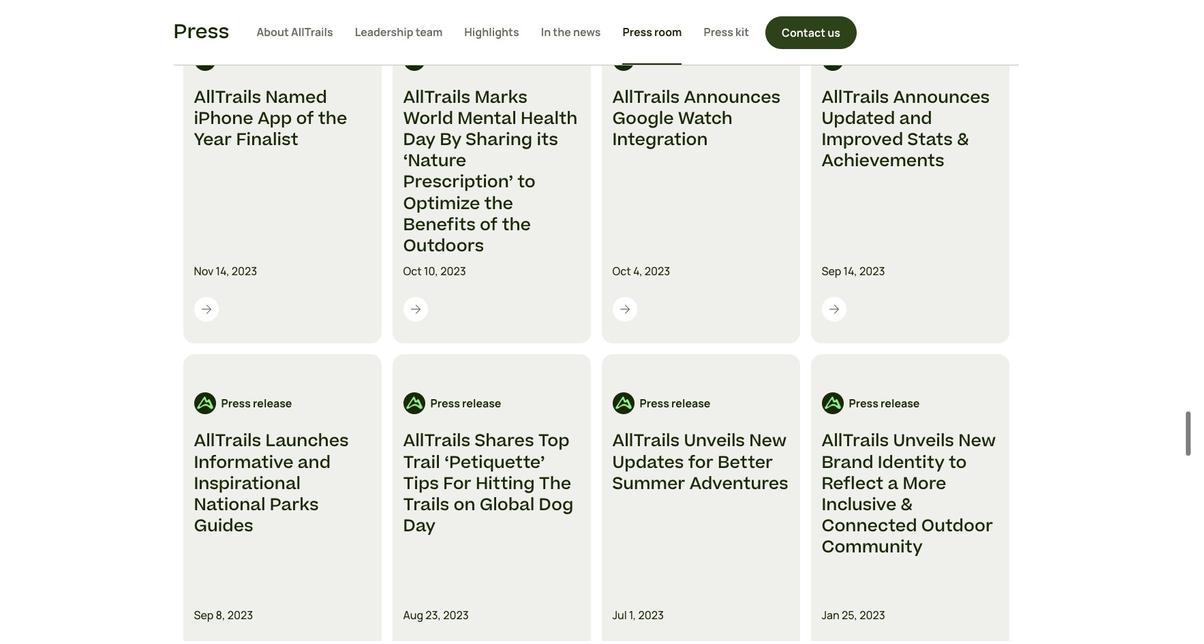 Task type: describe. For each thing, give the bounding box(es) containing it.
benefits
[[403, 213, 476, 237]]

brand
[[822, 451, 874, 475]]

press kit button
[[704, 0, 749, 65]]

release for 'petiquette'
[[462, 396, 501, 411]]

app
[[258, 107, 292, 131]]

us
[[828, 25, 841, 40]]

release for inspirational
[[253, 396, 292, 411]]

highlights button
[[465, 0, 519, 65]]

and for improved
[[900, 107, 932, 131]]

new for better
[[749, 430, 787, 454]]

to inside the alltrails marks world mental health day by sharing its 'nature prescription' to optimize the benefits of the outdoors
[[518, 171, 536, 195]]

release for health
[[462, 52, 501, 67]]

press card button image for alltrails announces updated and improved stats & achievements
[[827, 303, 841, 317]]

alltrails announces updated and improved stats & achievements
[[822, 86, 990, 173]]

jul
[[613, 608, 627, 623]]

oct for alltrails marks world mental health day by sharing its 'nature prescription' to optimize the benefits of the outdoors
[[403, 264, 422, 279]]

announces for watch
[[684, 86, 781, 110]]

release for improved
[[881, 52, 920, 67]]

25,
[[842, 608, 858, 623]]

alltrails unveils new updates for better summer adventures
[[613, 430, 789, 496]]

press room
[[623, 24, 682, 39]]

press room button
[[623, 0, 682, 65]]

1,
[[629, 608, 636, 623]]

2023 for sep 8, 2023
[[228, 608, 253, 623]]

alltrails launches informative and inspirational national parks guides
[[194, 430, 349, 539]]

release for for
[[672, 396, 711, 411]]

8,
[[216, 608, 225, 623]]

'petiquette'
[[445, 451, 545, 475]]

press release for health
[[431, 52, 501, 67]]

sep for sep 14, 2023
[[822, 264, 842, 279]]

new for to
[[959, 430, 996, 454]]

optimize
[[403, 192, 480, 216]]

press card button image for alltrails named iphone app of the year finalist
[[199, 303, 213, 317]]

top
[[538, 430, 570, 454]]

identity
[[878, 451, 945, 475]]

about alltrails button
[[257, 0, 333, 65]]

unveils for identity
[[893, 430, 955, 454]]

2023 for aug 23, 2023
[[443, 608, 469, 623]]

health
[[521, 107, 578, 131]]

& inside 'alltrails unveils new brand identity to reflect a more inclusive & connected outdoor community'
[[901, 494, 913, 517]]

contact
[[782, 25, 826, 40]]

oct for alltrails announces google watch integration
[[613, 264, 631, 279]]

press for alltrails announces updated and improved stats & achievements
[[849, 52, 879, 67]]

14, for achievements
[[844, 264, 858, 279]]

inspirational
[[194, 472, 301, 496]]

jan
[[822, 608, 840, 623]]

stats
[[908, 128, 953, 152]]

for
[[443, 472, 472, 496]]

alltrails announces google watch integration
[[613, 86, 781, 152]]

10,
[[424, 264, 438, 279]]

outdoor
[[922, 515, 993, 539]]

for
[[688, 451, 714, 475]]

alltrails marks world mental health day by sharing its 'nature prescription' to optimize the benefits of the outdoors
[[403, 86, 578, 258]]

alltrails for alltrails announces updated and improved stats & achievements
[[822, 86, 889, 110]]

the inside alltrails named iphone app of the year finalist
[[318, 107, 347, 131]]

aug
[[403, 608, 423, 623]]

of inside the alltrails marks world mental health day by sharing its 'nature prescription' to optimize the benefits of the outdoors
[[480, 213, 498, 237]]

news
[[573, 24, 601, 39]]

press for alltrails launches informative and inspirational national parks guides
[[221, 396, 251, 411]]

press for alltrails shares top trail 'petiquette' tips for hitting the trails on global dog day
[[431, 396, 460, 411]]

press for alltrails marks world mental health day by sharing its 'nature prescription' to optimize the benefits of the outdoors
[[431, 52, 460, 67]]

launches
[[266, 430, 349, 454]]

14, for finalist
[[216, 264, 230, 279]]

in the news button
[[541, 0, 601, 65]]

press release for integration
[[640, 52, 711, 67]]

mental
[[458, 107, 517, 131]]

by
[[440, 128, 462, 152]]

in
[[541, 24, 551, 39]]

leadership team
[[355, 24, 443, 39]]

press for alltrails named iphone app of the year finalist
[[221, 52, 251, 67]]

press kit
[[704, 24, 749, 39]]

in the news
[[541, 24, 601, 39]]

team
[[416, 24, 443, 39]]

jul 1, 2023
[[613, 608, 664, 623]]

parks
[[270, 494, 319, 517]]

alltrails for alltrails marks world mental health day by sharing its 'nature prescription' to optimize the benefits of the outdoors
[[403, 86, 471, 110]]

finalist
[[236, 128, 298, 152]]

2023 for sep 14, 2023
[[860, 264, 885, 279]]

informative
[[194, 451, 294, 475]]

nov
[[194, 264, 214, 279]]

summer
[[613, 472, 686, 496]]

named
[[266, 86, 327, 110]]

room
[[655, 24, 682, 39]]

hitting
[[476, 472, 535, 496]]

global
[[480, 494, 535, 517]]

alltrails for alltrails unveils new brand identity to reflect a more inclusive & connected outdoor community
[[822, 430, 889, 454]]

prescription'
[[403, 171, 513, 195]]

press card button image
[[618, 303, 632, 317]]

about
[[257, 24, 289, 39]]

shares
[[475, 430, 534, 454]]

press for alltrails unveils new brand identity to reflect a more inclusive & connected outdoor community
[[849, 396, 879, 411]]

of inside alltrails named iphone app of the year finalist
[[296, 107, 314, 131]]

& inside alltrails announces updated and improved stats & achievements
[[957, 128, 969, 152]]

sep 14, 2023
[[822, 264, 885, 279]]

trail
[[403, 451, 440, 475]]

oct 4, 2023
[[613, 264, 670, 279]]

marks
[[475, 86, 528, 110]]



Task type: vqa. For each thing, say whether or not it's contained in the screenshot.
THE MODERATE
no



Task type: locate. For each thing, give the bounding box(es) containing it.
leadership team button
[[355, 0, 443, 65]]

inclusive
[[822, 494, 897, 517]]

0 horizontal spatial unveils
[[684, 430, 745, 454]]

press release for for
[[640, 396, 711, 411]]

0 horizontal spatial to
[[518, 171, 536, 195]]

unveils for for
[[684, 430, 745, 454]]

1 vertical spatial sep
[[194, 608, 214, 623]]

oct 10, 2023
[[403, 264, 466, 279]]

day inside the alltrails marks world mental health day by sharing its 'nature prescription' to optimize the benefits of the outdoors
[[403, 128, 436, 152]]

0 vertical spatial of
[[296, 107, 314, 131]]

its
[[537, 128, 558, 152]]

the
[[553, 24, 571, 39], [318, 107, 347, 131], [484, 192, 513, 216], [502, 213, 531, 237]]

3 press card button image from the left
[[827, 303, 841, 317]]

alltrails named iphone app of the year finalist
[[194, 86, 347, 152]]

1 horizontal spatial &
[[957, 128, 969, 152]]

1 vertical spatial day
[[403, 515, 436, 539]]

press release up "updated"
[[849, 52, 920, 67]]

press card button image
[[199, 303, 213, 317], [409, 303, 422, 317], [827, 303, 841, 317]]

2023 for jan 25, 2023
[[860, 608, 885, 623]]

2 announces from the left
[[893, 86, 990, 110]]

press card button image for alltrails marks world mental health day by sharing its 'nature prescription' to optimize the benefits of the outdoors
[[409, 303, 422, 317]]

alltrails for alltrails named iphone app of the year finalist
[[194, 86, 261, 110]]

2 oct from the left
[[613, 264, 631, 279]]

tips
[[403, 472, 439, 496]]

1 unveils from the left
[[684, 430, 745, 454]]

1 new from the left
[[749, 430, 787, 454]]

alltrails inside 'alltrails unveils new brand identity to reflect a more inclusive & connected outdoor community'
[[822, 430, 889, 454]]

to
[[518, 171, 536, 195], [949, 451, 967, 475]]

of right app
[[296, 107, 314, 131]]

to right "more"
[[949, 451, 967, 475]]

23,
[[426, 608, 441, 623]]

of
[[296, 107, 314, 131], [480, 213, 498, 237]]

press release down room
[[640, 52, 711, 67]]

0 horizontal spatial new
[[749, 430, 787, 454]]

0 horizontal spatial announces
[[684, 86, 781, 110]]

dialog
[[0, 0, 1192, 642]]

iphone
[[194, 107, 253, 131]]

highlights
[[465, 24, 519, 39]]

kit
[[736, 24, 749, 39]]

announces inside alltrails announces updated and improved stats & achievements
[[893, 86, 990, 110]]

& right stats
[[957, 128, 969, 152]]

press release for of
[[221, 52, 292, 67]]

alltrails up summer
[[613, 430, 680, 454]]

0 horizontal spatial 14,
[[216, 264, 230, 279]]

achievements
[[822, 149, 945, 173]]

adventures
[[690, 472, 789, 496]]

press release down about
[[221, 52, 292, 67]]

0 horizontal spatial oct
[[403, 264, 422, 279]]

0 vertical spatial to
[[518, 171, 536, 195]]

release for of
[[253, 52, 292, 67]]

announces up stats
[[893, 86, 990, 110]]

2 horizontal spatial press card button image
[[827, 303, 841, 317]]

2 day from the top
[[403, 515, 436, 539]]

announces for and
[[893, 86, 990, 110]]

2 14, from the left
[[844, 264, 858, 279]]

1 horizontal spatial of
[[480, 213, 498, 237]]

press
[[174, 18, 229, 47], [623, 24, 652, 39], [704, 24, 734, 39], [221, 52, 251, 67], [431, 52, 460, 67], [640, 52, 669, 67], [849, 52, 879, 67], [221, 396, 251, 411], [431, 396, 460, 411], [640, 396, 669, 411], [849, 396, 879, 411]]

updated
[[822, 107, 895, 131]]

of right benefits
[[480, 213, 498, 237]]

1 horizontal spatial oct
[[613, 264, 631, 279]]

announces
[[684, 86, 781, 110], [893, 86, 990, 110]]

2 unveils from the left
[[893, 430, 955, 454]]

community
[[822, 536, 923, 560]]

release for identity
[[881, 396, 920, 411]]

sep 8, 2023
[[194, 608, 253, 623]]

1 14, from the left
[[216, 264, 230, 279]]

2 press card button image from the left
[[409, 303, 422, 317]]

day
[[403, 128, 436, 152], [403, 515, 436, 539]]

1 vertical spatial to
[[949, 451, 967, 475]]

0 horizontal spatial &
[[901, 494, 913, 517]]

alltrails for alltrails shares top trail 'petiquette' tips for hitting the trails on global dog day
[[403, 430, 471, 454]]

1 horizontal spatial to
[[949, 451, 967, 475]]

press release for improved
[[849, 52, 920, 67]]

announces down the press kit button
[[684, 86, 781, 110]]

alltrails inside alltrails announces google watch integration
[[613, 86, 680, 110]]

alltrails for alltrails launches informative and inspirational national parks guides
[[194, 430, 261, 454]]

1 horizontal spatial announces
[[893, 86, 990, 110]]

sep for sep 8, 2023
[[194, 608, 214, 623]]

4,
[[633, 264, 643, 279]]

0 vertical spatial sep
[[822, 264, 842, 279]]

1 oct from the left
[[403, 264, 422, 279]]

the inside button
[[553, 24, 571, 39]]

alltrails right about
[[291, 24, 333, 39]]

alltrails inside alltrails announces updated and improved stats & achievements
[[822, 86, 889, 110]]

alltrails inside the alltrails launches informative and inspirational national parks guides
[[194, 430, 261, 454]]

integration
[[613, 128, 708, 152]]

watch
[[678, 107, 733, 131]]

a
[[888, 472, 899, 496]]

sharing
[[466, 128, 533, 152]]

dog
[[539, 494, 574, 517]]

alltrails inside "alltrails shares top trail 'petiquette' tips for hitting the trails on global dog day"
[[403, 430, 471, 454]]

cookie consent banner dialog
[[16, 577, 1176, 625]]

14,
[[216, 264, 230, 279], [844, 264, 858, 279]]

connected
[[822, 515, 917, 539]]

tab list containing about alltrails
[[257, 0, 749, 65]]

new inside alltrails unveils new updates for better summer adventures
[[749, 430, 787, 454]]

guides
[[194, 515, 253, 539]]

alltrails up improved
[[822, 86, 889, 110]]

and for inspirational
[[298, 451, 331, 475]]

outdoors
[[403, 235, 484, 258]]

updates
[[613, 451, 684, 475]]

press release for identity
[[849, 396, 920, 411]]

new inside 'alltrails unveils new brand identity to reflect a more inclusive & connected outdoor community'
[[959, 430, 996, 454]]

press release down highlights
[[431, 52, 501, 67]]

alltrails shares top trail 'petiquette' tips for hitting the trails on global dog day
[[403, 430, 574, 539]]

google
[[613, 107, 674, 131]]

alltrails inside button
[[291, 24, 333, 39]]

alltrails inside alltrails named iphone app of the year finalist
[[194, 86, 261, 110]]

0 horizontal spatial and
[[298, 451, 331, 475]]

1 horizontal spatial unveils
[[893, 430, 955, 454]]

unveils up adventures
[[684, 430, 745, 454]]

nov 14, 2023
[[194, 264, 257, 279]]

alltrails up inspirational
[[194, 430, 261, 454]]

2023 for nov 14, 2023
[[232, 264, 257, 279]]

1 vertical spatial &
[[901, 494, 913, 517]]

1 vertical spatial of
[[480, 213, 498, 237]]

and inside the alltrails launches informative and inspirational national parks guides
[[298, 451, 331, 475]]

day inside "alltrails shares top trail 'petiquette' tips for hitting the trails on global dog day"
[[403, 515, 436, 539]]

alltrails unveils new brand identity to reflect a more inclusive & connected outdoor community
[[822, 430, 996, 560]]

jan 25, 2023
[[822, 608, 885, 623]]

tab list
[[257, 0, 749, 65]]

0 vertical spatial and
[[900, 107, 932, 131]]

press for alltrails announces google watch integration
[[640, 52, 669, 67]]

reflect
[[822, 472, 884, 496]]

0 horizontal spatial press card button image
[[199, 303, 213, 317]]

press release for 'petiquette'
[[431, 396, 501, 411]]

0 horizontal spatial sep
[[194, 608, 214, 623]]

0 horizontal spatial of
[[296, 107, 314, 131]]

to inside 'alltrails unveils new brand identity to reflect a more inclusive & connected outdoor community'
[[949, 451, 967, 475]]

press card button image down sep 14, 2023
[[827, 303, 841, 317]]

'nature
[[403, 149, 467, 173]]

press release up shares
[[431, 396, 501, 411]]

trails
[[403, 494, 450, 517]]

and inside alltrails announces updated and improved stats & achievements
[[900, 107, 932, 131]]

1 horizontal spatial press card button image
[[409, 303, 422, 317]]

press release up informative
[[221, 396, 292, 411]]

alltrails up by
[[403, 86, 471, 110]]

2 new from the left
[[959, 430, 996, 454]]

world
[[403, 107, 453, 131]]

press card button image down oct 10, 2023
[[409, 303, 422, 317]]

contact us link
[[766, 16, 857, 49]]

alltrails inside the alltrails marks world mental health day by sharing its 'nature prescription' to optimize the benefits of the outdoors
[[403, 86, 471, 110]]

press card button image down nov
[[199, 303, 213, 317]]

1 announces from the left
[[684, 86, 781, 110]]

1 horizontal spatial 14,
[[844, 264, 858, 279]]

oct
[[403, 264, 422, 279], [613, 264, 631, 279]]

alltrails up 'integration' at the top right
[[613, 86, 680, 110]]

announces inside alltrails announces google watch integration
[[684, 86, 781, 110]]

day left by
[[403, 128, 436, 152]]

national
[[194, 494, 266, 517]]

2023 for oct 10, 2023
[[441, 264, 466, 279]]

1 day from the top
[[403, 128, 436, 152]]

alltrails up reflect
[[822, 430, 889, 454]]

press release for inspirational
[[221, 396, 292, 411]]

year
[[194, 128, 232, 152]]

0 vertical spatial &
[[957, 128, 969, 152]]

on
[[454, 494, 476, 517]]

1 vertical spatial and
[[298, 451, 331, 475]]

unveils inside 'alltrails unveils new brand identity to reflect a more inclusive & connected outdoor community'
[[893, 430, 955, 454]]

1 press card button image from the left
[[199, 303, 213, 317]]

alltrails for alltrails unveils new updates for better summer adventures
[[613, 430, 680, 454]]

better
[[718, 451, 773, 475]]

sep
[[822, 264, 842, 279], [194, 608, 214, 623]]

aug 23, 2023
[[403, 608, 469, 623]]

press for alltrails unveils new updates for better summer adventures
[[640, 396, 669, 411]]

contact us
[[782, 25, 841, 40]]

and up achievements
[[900, 107, 932, 131]]

oct left 10,
[[403, 264, 422, 279]]

alltrails up year
[[194, 86, 261, 110]]

and up parks
[[298, 451, 331, 475]]

day down tips
[[403, 515, 436, 539]]

alltrails for alltrails announces google watch integration
[[613, 86, 680, 110]]

1 horizontal spatial and
[[900, 107, 932, 131]]

about alltrails
[[257, 24, 333, 39]]

alltrails up tips
[[403, 430, 471, 454]]

1 horizontal spatial sep
[[822, 264, 842, 279]]

unveils inside alltrails unveils new updates for better summer adventures
[[684, 430, 745, 454]]

unveils up "more"
[[893, 430, 955, 454]]

more
[[903, 472, 947, 496]]

2023 for jul 1, 2023
[[638, 608, 664, 623]]

1 horizontal spatial new
[[959, 430, 996, 454]]

unveils
[[684, 430, 745, 454], [893, 430, 955, 454]]

press release up 'identity'
[[849, 396, 920, 411]]

2023 for oct 4, 2023
[[645, 264, 670, 279]]

the
[[539, 472, 571, 496]]

to down sharing
[[518, 171, 536, 195]]

0 vertical spatial day
[[403, 128, 436, 152]]

alltrails inside alltrails unveils new updates for better summer adventures
[[613, 430, 680, 454]]

press release up alltrails unveils new updates for better summer adventures
[[640, 396, 711, 411]]

leadership
[[355, 24, 414, 39]]

& right a on the right of page
[[901, 494, 913, 517]]

release for integration
[[672, 52, 711, 67]]

alltrails
[[291, 24, 333, 39], [194, 86, 261, 110], [403, 86, 471, 110], [613, 86, 680, 110], [822, 86, 889, 110], [194, 430, 261, 454], [403, 430, 471, 454], [613, 430, 680, 454], [822, 430, 889, 454]]

oct left 4,
[[613, 264, 631, 279]]

improved
[[822, 128, 904, 152]]



